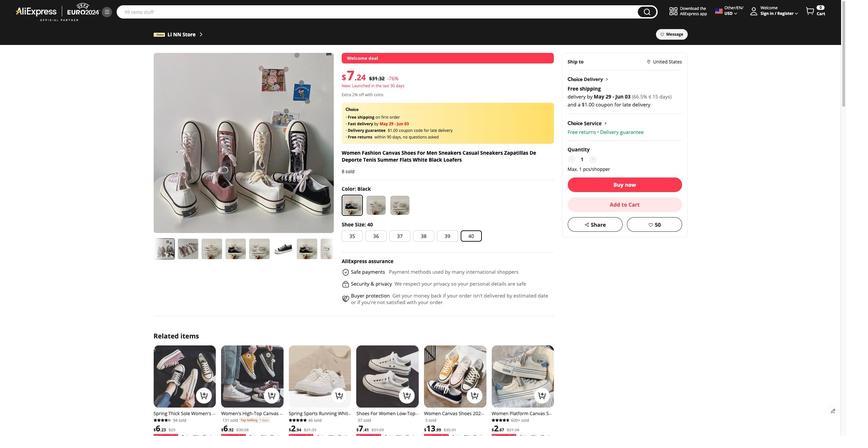 Task type: vqa. For each thing, say whether or not it's contained in the screenshot.
text box on the top right of page
yes



Task type: locate. For each thing, give the bounding box(es) containing it.
None text field
[[577, 156, 588, 163]]

99 cents stuff text field
[[121, 9, 635, 15]]

None button
[[638, 7, 657, 17]]



Task type: describe. For each thing, give the bounding box(es) containing it.
1sqid_b image
[[104, 9, 110, 15]]



